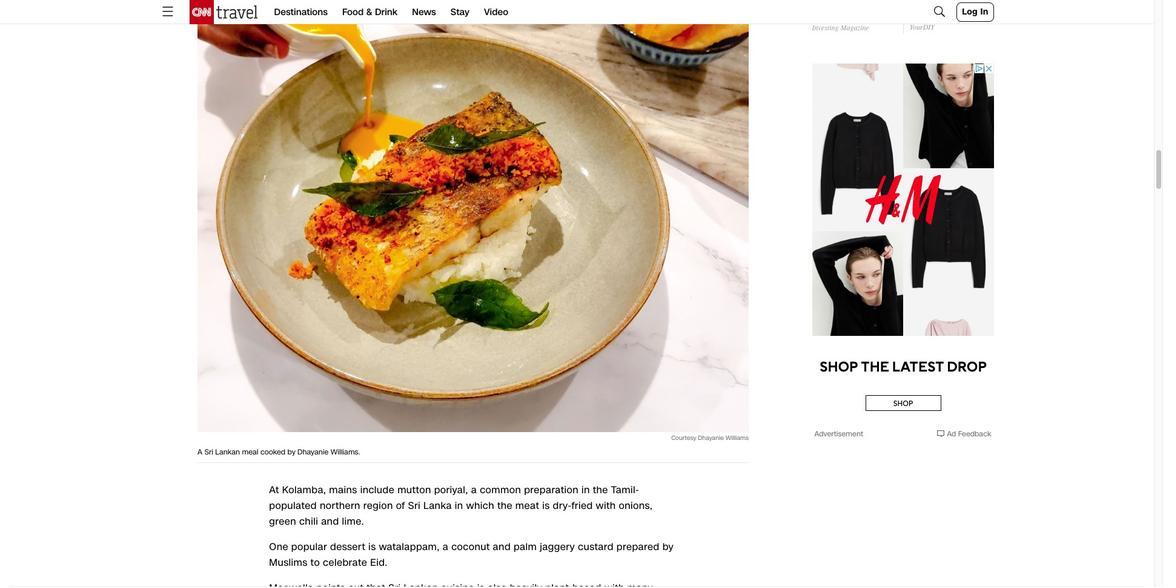 Task type: locate. For each thing, give the bounding box(es) containing it.
meat
[[516, 499, 539, 513]]

1 horizontal spatial is
[[542, 499, 550, 513]]

a up which
[[471, 484, 477, 497]]

onions,
[[619, 499, 653, 513]]

open menu icon image
[[160, 4, 175, 18]]

a inside at kolamba, mains include mutton poriyal, a common preparation in the tamil- populated northern region of sri lanka in which the meat is dry-fried with onions, green chili and lime.
[[471, 484, 477, 497]]

and left palm
[[493, 540, 511, 554]]

1 vertical spatial and
[[493, 540, 511, 554]]

in
[[981, 6, 989, 18]]

log in link
[[957, 2, 994, 22]]

0 vertical spatial in
[[582, 484, 590, 497]]

is
[[542, 499, 550, 513], [368, 540, 376, 554]]

courtesy
[[671, 434, 697, 443]]

video
[[484, 6, 508, 18]]

celebrate
[[323, 556, 367, 570]]

the
[[593, 484, 608, 497], [497, 499, 513, 513]]

1 vertical spatial by
[[663, 540, 674, 554]]

a left coconut
[[443, 540, 449, 554]]

is up eid.
[[368, 540, 376, 554]]

sri right of
[[408, 499, 421, 513]]

in down poriyal,
[[455, 499, 463, 513]]

destinations
[[274, 6, 328, 18]]

dhayanie left williams.
[[298, 448, 329, 457]]

common
[[480, 484, 521, 497]]

by
[[288, 448, 296, 457], [663, 540, 674, 554]]

1 horizontal spatial by
[[663, 540, 674, 554]]

0 vertical spatial one
[[863, 0, 876, 0]]

heirs
[[851, 1, 868, 11]]

0 vertical spatial sri
[[204, 448, 213, 457]]

1 horizontal spatial and
[[493, 540, 511, 554]]

0 horizontal spatial is
[[368, 540, 376, 554]]

custard
[[578, 540, 614, 554]]

search icon image
[[933, 4, 947, 18]]

1 vertical spatial is
[[368, 540, 376, 554]]

earth
[[812, 11, 829, 22]]

popular
[[291, 540, 327, 554]]

0 vertical spatial by
[[288, 448, 296, 457]]

williams
[[726, 434, 749, 443]]

0 horizontal spatial a
[[443, 540, 449, 554]]

nick cannon is one of the richest heirs on earth investing magazine
[[812, 0, 886, 32]]

yourdiy link
[[910, 0, 994, 32]]

video link
[[484, 0, 508, 24]]

news
[[412, 6, 436, 18]]

one up the muslims
[[269, 540, 288, 554]]

one inside one popular dessert is watalappam, a coconut and palm jaggery custard prepared by muslims to celebrate eid.
[[269, 540, 288, 554]]

ad feedback
[[947, 430, 992, 439]]

1 horizontal spatial one
[[863, 0, 876, 0]]

dhayanie
[[698, 434, 724, 443], [298, 448, 329, 457]]

0 horizontal spatial the
[[497, 499, 513, 513]]

advertisement region
[[812, 64, 994, 427]]

eid.
[[370, 556, 388, 570]]

sri inside at kolamba, mains include mutton poriyal, a common preparation in the tamil- populated northern region of sri lanka in which the meat is dry-fried with onions, green chili and lime.
[[408, 499, 421, 513]]

1 vertical spatial one
[[269, 540, 288, 554]]

food & drink link
[[342, 0, 398, 24]]

0 vertical spatial a
[[471, 484, 477, 497]]

poriyal,
[[434, 484, 468, 497]]

0 horizontal spatial sri
[[204, 448, 213, 457]]

dry-
[[553, 499, 572, 513]]

sri
[[204, 448, 213, 457], [408, 499, 421, 513]]

a
[[198, 448, 202, 457]]

and
[[321, 515, 339, 529], [493, 540, 511, 554]]

one
[[863, 0, 876, 0], [269, 540, 288, 554]]

courtesy dhayanie williams
[[671, 434, 749, 443]]

region
[[363, 499, 393, 513]]

1 horizontal spatial a
[[471, 484, 477, 497]]

palm
[[514, 540, 537, 554]]

0 horizontal spatial in
[[455, 499, 463, 513]]

0 vertical spatial is
[[542, 499, 550, 513]]

food
[[342, 6, 364, 18]]

0 vertical spatial the
[[593, 484, 608, 497]]

1 horizontal spatial sri
[[408, 499, 421, 513]]

1 horizontal spatial the
[[593, 484, 608, 497]]

a
[[471, 484, 477, 497], [443, 540, 449, 554]]

chili
[[299, 515, 318, 529]]

include
[[360, 484, 395, 497]]

1 vertical spatial sri
[[408, 499, 421, 513]]

one up on
[[863, 0, 876, 0]]

ad
[[947, 430, 956, 439]]

one inside nick cannon is one of the richest heirs on earth investing magazine
[[863, 0, 876, 0]]

mutton
[[398, 484, 431, 497]]

destinations link
[[274, 0, 328, 24]]

at kolamba, mains include mutton poriyal, a common preparation in the tamil- populated northern region of sri lanka in which the meat is dry-fried with onions, green chili and lime.
[[269, 484, 653, 529]]

the down common
[[497, 499, 513, 513]]

dhayanie left 'williams'
[[698, 434, 724, 443]]

by right prepared
[[663, 540, 674, 554]]

1 vertical spatial dhayanie
[[298, 448, 329, 457]]

0 vertical spatial and
[[321, 515, 339, 529]]

0 horizontal spatial dhayanie
[[298, 448, 329, 457]]

and down "northern"
[[321, 515, 339, 529]]

is left dry- in the left of the page
[[542, 499, 550, 513]]

coconut
[[452, 540, 490, 554]]

tamil-
[[611, 484, 639, 497]]

by right cooked
[[288, 448, 296, 457]]

in up fried at bottom
[[582, 484, 590, 497]]

the up "with"
[[593, 484, 608, 497]]

yourdiy
[[910, 23, 935, 32]]

1 vertical spatial a
[[443, 540, 449, 554]]

0 horizontal spatial one
[[269, 540, 288, 554]]

of
[[878, 0, 886, 0]]

prepared
[[617, 540, 660, 554]]

preparation
[[524, 484, 579, 497]]

in
[[582, 484, 590, 497], [455, 499, 463, 513]]

0 horizontal spatial and
[[321, 515, 339, 529]]

1 horizontal spatial dhayanie
[[698, 434, 724, 443]]

1 vertical spatial in
[[455, 499, 463, 513]]

&
[[366, 6, 372, 18]]

sri right a
[[204, 448, 213, 457]]

dessert
[[330, 540, 365, 554]]

feedback
[[958, 430, 992, 439]]



Task type: vqa. For each thing, say whether or not it's contained in the screenshot.
Cyber
no



Task type: describe. For each thing, give the bounding box(es) containing it.
1 vertical spatial the
[[497, 499, 513, 513]]

investing
[[812, 24, 839, 32]]

meal
[[242, 448, 258, 457]]

with
[[596, 499, 616, 513]]

drink
[[375, 6, 398, 18]]

of
[[396, 499, 405, 513]]

news link
[[412, 0, 436, 24]]

fried
[[572, 499, 593, 513]]

lime.
[[342, 515, 364, 529]]

which
[[466, 499, 494, 513]]

muslims
[[269, 556, 308, 570]]

is
[[856, 0, 861, 0]]

stay
[[451, 6, 470, 18]]

log
[[962, 6, 978, 18]]

and inside one popular dessert is watalappam, a coconut and palm jaggery custard prepared by muslims to celebrate eid.
[[493, 540, 511, 554]]

food & drink
[[342, 6, 398, 18]]

lanka
[[424, 499, 452, 513]]

mains
[[329, 484, 357, 497]]

populated
[[269, 499, 317, 513]]

on
[[870, 1, 880, 11]]

is inside one popular dessert is watalappam, a coconut and palm jaggery custard prepared by muslims to celebrate eid.
[[368, 540, 376, 554]]

one popular dessert is watalappam, a coconut and palm jaggery custard prepared by muslims to celebrate eid.
[[269, 540, 674, 570]]

at
[[269, 484, 279, 497]]

green
[[269, 515, 296, 529]]

to
[[311, 556, 320, 570]]

by inside one popular dessert is watalappam, a coconut and palm jaggery custard prepared by muslims to celebrate eid.
[[663, 540, 674, 554]]

nick
[[812, 0, 828, 0]]

0 horizontal spatial by
[[288, 448, 296, 457]]

lankan
[[215, 448, 240, 457]]

cooked
[[261, 448, 286, 457]]

watalappam,
[[379, 540, 440, 554]]

is inside at kolamba, mains include mutton poriyal, a common preparation in the tamil- populated northern region of sri lanka in which the meat is dry-fried with onions, green chili and lime.
[[542, 499, 550, 513]]

cannon
[[829, 0, 854, 0]]

0 vertical spatial dhayanie
[[698, 434, 724, 443]]

magazine
[[841, 24, 869, 32]]

the
[[812, 1, 825, 11]]

richest
[[826, 1, 850, 11]]

1 horizontal spatial in
[[582, 484, 590, 497]]

log in
[[962, 6, 989, 18]]

and inside at kolamba, mains include mutton poriyal, a common preparation in the tamil- populated northern region of sri lanka in which the meat is dry-fried with onions, green chili and lime.
[[321, 515, 339, 529]]

jaggery
[[540, 540, 575, 554]]

a sri lankan meal cooked by dhayanie williams.
[[198, 448, 360, 457]]

williams.
[[331, 448, 360, 457]]

kolamba,
[[282, 484, 326, 497]]

a inside one popular dessert is watalappam, a coconut and palm jaggery custard prepared by muslims to celebrate eid.
[[443, 540, 449, 554]]

stay link
[[451, 0, 470, 24]]

a sri lankan meal cooked by dhayanie williams. image
[[198, 0, 749, 433]]

northern
[[320, 499, 360, 513]]



